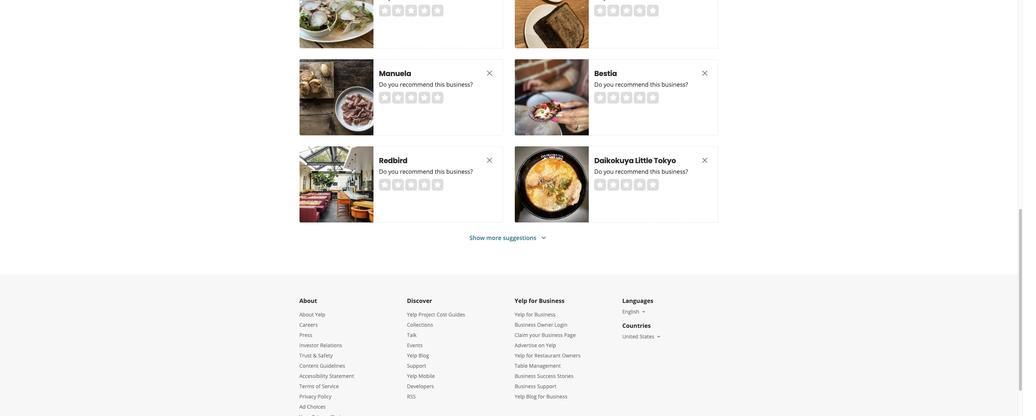 Task type: describe. For each thing, give the bounding box(es) containing it.
rss
[[407, 394, 416, 400]]

privacy
[[300, 394, 316, 400]]

photo of bestia image
[[515, 59, 589, 136]]

guidelines
[[320, 363, 345, 370]]

languages
[[623, 297, 654, 305]]

collections
[[407, 322, 433, 329]]

business up owner
[[535, 311, 556, 318]]

rating element for daikokuya little tokyo
[[595, 179, 659, 191]]

united states button
[[623, 333, 662, 340]]

press link
[[300, 332, 313, 339]]

about yelp careers press investor relations trust & safety content guidelines accessibility statement terms of service privacy policy ad choices
[[300, 311, 354, 411]]

business down owner
[[542, 332, 563, 339]]

you for bestia
[[604, 81, 614, 89]]

manuela link
[[379, 69, 471, 79]]

dismiss card image for redbird
[[485, 156, 494, 165]]

states
[[640, 333, 655, 340]]

more
[[487, 234, 502, 242]]

business down stories on the right bottom of the page
[[547, 394, 568, 400]]

this for daikokuya little tokyo
[[650, 168, 660, 176]]

guides
[[449, 311, 465, 318]]

do for manuela
[[379, 81, 387, 89]]

16 chevron down v2 image
[[656, 334, 662, 340]]

choices
[[307, 404, 326, 411]]

relations
[[320, 342, 342, 349]]

careers link
[[300, 322, 318, 329]]

blog inside yelp for business business owner login claim your business page advertise on yelp yelp for restaurant owners table management business success stories business support yelp blog for business
[[527, 394, 537, 400]]

press
[[300, 332, 313, 339]]

this for manuela
[[435, 81, 445, 89]]

statement
[[330, 373, 354, 380]]

photo of bavel image
[[515, 0, 589, 48]]

terms of service link
[[300, 383, 339, 390]]

manuela
[[379, 69, 411, 79]]

about for about yelp careers press investor relations trust & safety content guidelines accessibility statement terms of service privacy policy ad choices
[[300, 311, 314, 318]]

blog inside 'yelp project cost guides collections talk events yelp blog support yelp mobile developers rss'
[[419, 352, 429, 359]]

content
[[300, 363, 319, 370]]

business? for bestia
[[662, 81, 688, 89]]

mobile
[[419, 373, 435, 380]]

yelp right 'on'
[[546, 342, 556, 349]]

discover
[[407, 297, 432, 305]]

business? for daikokuya little tokyo
[[662, 168, 688, 176]]

this for redbird
[[435, 168, 445, 176]]

on
[[539, 342, 545, 349]]

yelp for business link
[[515, 311, 556, 318]]

dismiss card image for bestia
[[701, 69, 710, 78]]

trust
[[300, 352, 312, 359]]

about yelp link
[[300, 311, 326, 318]]

photo of manuela image
[[300, 59, 374, 136]]

yelp project cost guides collections talk events yelp blog support yelp mobile developers rss
[[407, 311, 465, 400]]

service
[[322, 383, 339, 390]]

recommend for daikokuya little tokyo
[[615, 168, 649, 176]]

table management link
[[515, 363, 561, 370]]

show more suggestions
[[470, 234, 537, 242]]

countries
[[623, 322, 651, 330]]

do for redbird
[[379, 168, 387, 176]]

investor relations link
[[300, 342, 342, 349]]

content guidelines link
[[300, 363, 345, 370]]

rating element for bestia
[[595, 92, 659, 104]]

do you recommend this business? for daikokuya little tokyo
[[595, 168, 688, 176]]

restaurant
[[535, 352, 561, 359]]

redbird
[[379, 156, 408, 166]]

for up yelp for business link
[[529, 297, 538, 305]]

yelp down support link
[[407, 373, 417, 380]]

rss link
[[407, 394, 416, 400]]

redbird link
[[379, 156, 471, 166]]

page
[[565, 332, 576, 339]]

support inside 'yelp project cost guides collections talk events yelp blog support yelp mobile developers rss'
[[407, 363, 427, 370]]

do you recommend this business? for redbird
[[379, 168, 473, 176]]

photo of joey dtla image
[[300, 0, 374, 48]]

project
[[419, 311, 436, 318]]

for down advertise
[[527, 352, 533, 359]]

events
[[407, 342, 423, 349]]

yelp for business
[[515, 297, 565, 305]]

business owner login link
[[515, 322, 568, 329]]

daikokuya
[[595, 156, 634, 166]]

do you recommend this business? for bestia
[[595, 81, 688, 89]]

business up claim
[[515, 322, 536, 329]]

business? for redbird
[[446, 168, 473, 176]]

suggestions
[[503, 234, 537, 242]]

stories
[[557, 373, 574, 380]]

rating element for redbird
[[379, 179, 444, 191]]

yelp project cost guides link
[[407, 311, 465, 318]]

accessibility statement link
[[300, 373, 354, 380]]

business down table
[[515, 373, 536, 380]]

ad choices link
[[300, 404, 326, 411]]

login
[[555, 322, 568, 329]]

yelp down events link
[[407, 352, 417, 359]]

bestia
[[595, 69, 617, 79]]

management
[[529, 363, 561, 370]]

owners
[[562, 352, 581, 359]]

daikokuya little tokyo link
[[595, 156, 686, 166]]



Task type: locate. For each thing, give the bounding box(es) containing it.
1 vertical spatial dismiss card image
[[701, 156, 710, 165]]

tokyo
[[654, 156, 676, 166]]

do down daikokuya
[[595, 168, 602, 176]]

business
[[539, 297, 565, 305], [535, 311, 556, 318], [515, 322, 536, 329], [542, 332, 563, 339], [515, 373, 536, 380], [515, 383, 536, 390], [547, 394, 568, 400]]

None radio
[[405, 5, 417, 16], [432, 5, 444, 16], [595, 5, 606, 16], [379, 92, 391, 104], [392, 92, 404, 104], [405, 92, 417, 104], [432, 92, 444, 104], [379, 179, 391, 191], [392, 179, 404, 191], [432, 179, 444, 191], [595, 179, 606, 191], [608, 179, 619, 191], [647, 179, 659, 191], [405, 5, 417, 16], [432, 5, 444, 16], [595, 5, 606, 16], [379, 92, 391, 104], [392, 92, 404, 104], [405, 92, 417, 104], [432, 92, 444, 104], [379, 179, 391, 191], [392, 179, 404, 191], [432, 179, 444, 191], [595, 179, 606, 191], [608, 179, 619, 191], [647, 179, 659, 191]]

do you recommend this business? down redbird link
[[379, 168, 473, 176]]

1 dismiss card image from the top
[[701, 69, 710, 78]]

you down manuela
[[388, 81, 398, 89]]

ad
[[300, 404, 306, 411]]

yelp up yelp for business link
[[515, 297, 528, 305]]

policy
[[318, 394, 332, 400]]

you for manuela
[[388, 81, 398, 89]]

english
[[623, 309, 640, 315]]

None radio
[[379, 5, 391, 16], [392, 5, 404, 16], [419, 5, 430, 16], [608, 5, 619, 16], [621, 5, 633, 16], [634, 5, 646, 16], [647, 5, 659, 16], [419, 92, 430, 104], [595, 92, 606, 104], [608, 92, 619, 104], [621, 92, 633, 104], [634, 92, 646, 104], [647, 92, 659, 104], [405, 179, 417, 191], [419, 179, 430, 191], [621, 179, 633, 191], [634, 179, 646, 191], [379, 5, 391, 16], [392, 5, 404, 16], [419, 5, 430, 16], [608, 5, 619, 16], [621, 5, 633, 16], [634, 5, 646, 16], [647, 5, 659, 16], [419, 92, 430, 104], [595, 92, 606, 104], [608, 92, 619, 104], [621, 92, 633, 104], [634, 92, 646, 104], [647, 92, 659, 104], [405, 179, 417, 191], [419, 179, 430, 191], [621, 179, 633, 191], [634, 179, 646, 191]]

this down tokyo
[[650, 168, 660, 176]]

photo of redbird image
[[300, 147, 374, 223]]

recommend down redbird link
[[400, 168, 433, 176]]

your
[[530, 332, 541, 339]]

accessibility
[[300, 373, 328, 380]]

you down redbird
[[388, 168, 398, 176]]

rating element
[[379, 5, 444, 16], [595, 5, 659, 16], [379, 92, 444, 104], [595, 92, 659, 104], [379, 179, 444, 191], [595, 179, 659, 191]]

english button
[[623, 309, 647, 315]]

recommend for redbird
[[400, 168, 433, 176]]

little
[[635, 156, 653, 166]]

recommend
[[400, 81, 433, 89], [615, 81, 649, 89], [400, 168, 433, 176], [615, 168, 649, 176]]

dismiss card image for manuela
[[485, 69, 494, 78]]

terms
[[300, 383, 315, 390]]

do down bestia
[[595, 81, 602, 89]]

1 vertical spatial dismiss card image
[[485, 156, 494, 165]]

this down redbird link
[[435, 168, 445, 176]]

blog down business support link
[[527, 394, 537, 400]]

recommend down the daikokuya little tokyo
[[615, 168, 649, 176]]

you for redbird
[[388, 168, 398, 176]]

privacy policy link
[[300, 394, 332, 400]]

advertise on yelp link
[[515, 342, 556, 349]]

daikokuya little tokyo
[[595, 156, 676, 166]]

yelp blog link
[[407, 352, 429, 359]]

0 vertical spatial blog
[[419, 352, 429, 359]]

support inside yelp for business business owner login claim your business page advertise on yelp yelp for restaurant owners table management business success stories business support yelp blog for business
[[537, 383, 557, 390]]

2 dismiss card image from the top
[[485, 156, 494, 165]]

yelp mobile link
[[407, 373, 435, 380]]

collections link
[[407, 322, 433, 329]]

advertise
[[515, 342, 537, 349]]

photo of daikokuya little tokyo image
[[515, 147, 589, 223]]

2 dismiss card image from the top
[[701, 156, 710, 165]]

bestia link
[[595, 69, 686, 79]]

yelp
[[515, 297, 528, 305], [315, 311, 326, 318], [407, 311, 417, 318], [515, 311, 525, 318], [546, 342, 556, 349], [407, 352, 417, 359], [515, 352, 525, 359], [407, 373, 417, 380], [515, 394, 525, 400]]

yelp inside about yelp careers press investor relations trust & safety content guidelines accessibility statement terms of service privacy policy ad choices
[[315, 311, 326, 318]]

support
[[407, 363, 427, 370], [537, 383, 557, 390]]

0 horizontal spatial support
[[407, 363, 427, 370]]

you
[[388, 81, 398, 89], [604, 81, 614, 89], [388, 168, 398, 176], [604, 168, 614, 176]]

do you recommend this business? down manuela link
[[379, 81, 473, 89]]

1 vertical spatial support
[[537, 383, 557, 390]]

about up about yelp link
[[300, 297, 317, 305]]

dismiss card image
[[485, 69, 494, 78], [485, 156, 494, 165]]

0 horizontal spatial blog
[[419, 352, 429, 359]]

show
[[470, 234, 485, 242]]

recommend for manuela
[[400, 81, 433, 89]]

yelp down business support link
[[515, 394, 525, 400]]

for
[[529, 297, 538, 305], [527, 311, 533, 318], [527, 352, 533, 359], [538, 394, 545, 400]]

developers link
[[407, 383, 434, 390]]

blog up support link
[[419, 352, 429, 359]]

for up business owner login link
[[527, 311, 533, 318]]

yelp up claim
[[515, 311, 525, 318]]

success
[[537, 373, 556, 380]]

yelp for business business owner login claim your business page advertise on yelp yelp for restaurant owners table management business success stories business support yelp blog for business
[[515, 311, 581, 400]]

rating element for manuela
[[379, 92, 444, 104]]

safety
[[318, 352, 333, 359]]

support down success
[[537, 383, 557, 390]]

do you recommend this business? down bestia link
[[595, 81, 688, 89]]

you down daikokuya
[[604, 168, 614, 176]]

support link
[[407, 363, 427, 370]]

1 about from the top
[[300, 297, 317, 305]]

do down manuela
[[379, 81, 387, 89]]

you for daikokuya little tokyo
[[604, 168, 614, 176]]

&
[[313, 352, 317, 359]]

0 vertical spatial support
[[407, 363, 427, 370]]

1 dismiss card image from the top
[[485, 69, 494, 78]]

developers
[[407, 383, 434, 390]]

business success stories link
[[515, 373, 574, 380]]

claim your business page link
[[515, 332, 576, 339]]

about
[[300, 297, 317, 305], [300, 311, 314, 318]]

this down manuela link
[[435, 81, 445, 89]]

table
[[515, 363, 528, 370]]

owner
[[537, 322, 554, 329]]

do you recommend this business?
[[379, 81, 473, 89], [595, 81, 688, 89], [379, 168, 473, 176], [595, 168, 688, 176]]

business support link
[[515, 383, 557, 390]]

trust & safety link
[[300, 352, 333, 359]]

united states
[[623, 333, 655, 340]]

2 about from the top
[[300, 311, 314, 318]]

business up yelp for business link
[[539, 297, 565, 305]]

yelp up the collections
[[407, 311, 417, 318]]

show more suggestions button
[[470, 234, 548, 243]]

do for daikokuya little tokyo
[[595, 168, 602, 176]]

careers
[[300, 322, 318, 329]]

of
[[316, 383, 321, 390]]

1 vertical spatial about
[[300, 311, 314, 318]]

do for bestia
[[595, 81, 602, 89]]

this down bestia link
[[650, 81, 660, 89]]

24 chevron down v2 image
[[540, 234, 548, 243]]

yelp blog for business link
[[515, 394, 568, 400]]

business? down redbird link
[[446, 168, 473, 176]]

recommend down bestia link
[[615, 81, 649, 89]]

0 vertical spatial dismiss card image
[[701, 69, 710, 78]]

for down business support link
[[538, 394, 545, 400]]

investor
[[300, 342, 319, 349]]

business? down tokyo
[[662, 168, 688, 176]]

yelp up careers link
[[315, 311, 326, 318]]

talk link
[[407, 332, 417, 339]]

cost
[[437, 311, 447, 318]]

about up careers link
[[300, 311, 314, 318]]

business?
[[446, 81, 473, 89], [662, 81, 688, 89], [446, 168, 473, 176], [662, 168, 688, 176]]

business up yelp blog for business "link"
[[515, 383, 536, 390]]

this for bestia
[[650, 81, 660, 89]]

talk
[[407, 332, 417, 339]]

dismiss card image
[[701, 69, 710, 78], [701, 156, 710, 165]]

about for about
[[300, 297, 317, 305]]

recommend for bestia
[[615, 81, 649, 89]]

1 horizontal spatial blog
[[527, 394, 537, 400]]

do you recommend this business? for manuela
[[379, 81, 473, 89]]

dismiss card image for daikokuya little tokyo
[[701, 156, 710, 165]]

business? down manuela link
[[446, 81, 473, 89]]

events link
[[407, 342, 423, 349]]

0 vertical spatial about
[[300, 297, 317, 305]]

claim
[[515, 332, 528, 339]]

do you recommend this business? down daikokuya little tokyo link
[[595, 168, 688, 176]]

business? down bestia link
[[662, 81, 688, 89]]

0 vertical spatial dismiss card image
[[485, 69, 494, 78]]

about inside about yelp careers press investor relations trust & safety content guidelines accessibility statement terms of service privacy policy ad choices
[[300, 311, 314, 318]]

you down bestia
[[604, 81, 614, 89]]

yelp for restaurant owners link
[[515, 352, 581, 359]]

this
[[435, 81, 445, 89], [650, 81, 660, 89], [435, 168, 445, 176], [650, 168, 660, 176]]

united
[[623, 333, 639, 340]]

support down yelp blog link
[[407, 363, 427, 370]]

1 vertical spatial blog
[[527, 394, 537, 400]]

blog
[[419, 352, 429, 359], [527, 394, 537, 400]]

yelp up table
[[515, 352, 525, 359]]

do down redbird
[[379, 168, 387, 176]]

business? for manuela
[[446, 81, 473, 89]]

1 horizontal spatial support
[[537, 383, 557, 390]]

recommend down manuela link
[[400, 81, 433, 89]]

16 chevron down v2 image
[[641, 309, 647, 315]]



Task type: vqa. For each thing, say whether or not it's contained in the screenshot.
Support within the the Yelp Project Cost Guides Collections Talk Events Yelp Blog Support Yelp Mobile Developers RSS
yes



